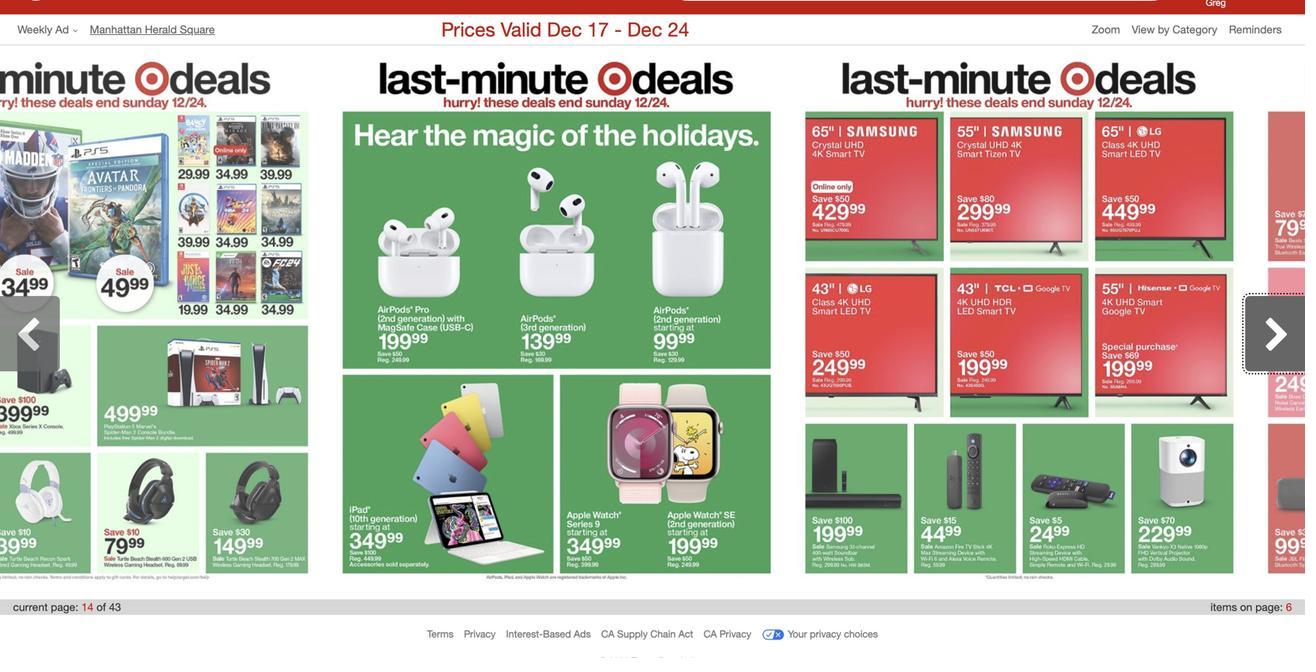 Task type: vqa. For each thing, say whether or not it's contained in the screenshot.
San
no



Task type: locate. For each thing, give the bounding box(es) containing it.
dec
[[547, 18, 582, 41], [628, 18, 663, 41]]

0 horizontal spatial page:
[[51, 600, 78, 614]]

prices
[[441, 18, 495, 41]]

terms link
[[427, 628, 454, 640]]

0 horizontal spatial privacy
[[464, 628, 496, 640]]

valid
[[501, 18, 542, 41]]

ca right "act"
[[704, 628, 717, 640]]

prices valid dec 17 - dec 24
[[441, 18, 690, 41]]

manhattan
[[90, 23, 142, 36]]

1 dec from the left
[[547, 18, 582, 41]]

2 ca from the left
[[704, 628, 717, 640]]

dec right -
[[628, 18, 663, 41]]

1 horizontal spatial page:
[[1256, 600, 1283, 614]]

zoom-in element
[[1092, 23, 1121, 36]]

page 13 image
[[0, 54, 249, 591]]

page: left the 14
[[51, 600, 78, 614]]

based
[[543, 628, 571, 640]]

1 horizontal spatial dec
[[628, 18, 663, 41]]

form
[[671, 0, 1169, 2]]

page:
[[51, 600, 78, 614], [1256, 600, 1283, 614]]

1 ca from the left
[[602, 628, 615, 640]]

privacy link
[[464, 628, 496, 640]]

2 privacy from the left
[[720, 628, 752, 640]]

privacy
[[810, 628, 842, 640]]

by
[[1158, 23, 1170, 36]]

privacy right "terms"
[[464, 628, 496, 640]]

Search Weekly Ad search field
[[671, 0, 1169, 2]]

square
[[180, 23, 215, 36]]

ca privacy link
[[704, 628, 752, 640]]

2 dec from the left
[[628, 18, 663, 41]]

dec left 17
[[547, 18, 582, 41]]

interest-based ads
[[506, 628, 591, 640]]

ca
[[602, 628, 615, 640], [704, 628, 717, 640]]

on
[[1241, 600, 1253, 614]]

terms
[[427, 628, 454, 640]]

chain
[[651, 628, 676, 640]]

your
[[788, 628, 807, 640]]

1 horizontal spatial ca
[[704, 628, 717, 640]]

supply
[[617, 628, 648, 640]]

page: left 6
[[1256, 600, 1283, 614]]

privacy left ccpa "icon"
[[720, 628, 752, 640]]

ca left supply
[[602, 628, 615, 640]]

1 horizontal spatial privacy
[[720, 628, 752, 640]]

your privacy choices link
[[762, 623, 878, 647]]

2 page: from the left
[[1256, 600, 1283, 614]]

0 horizontal spatial dec
[[547, 18, 582, 41]]

0 horizontal spatial ca
[[602, 628, 615, 640]]

privacy
[[464, 628, 496, 640], [720, 628, 752, 640]]



Task type: describe. For each thing, give the bounding box(es) containing it.
choices
[[844, 628, 878, 640]]

category
[[1173, 23, 1218, 36]]

manhattan herald square
[[90, 23, 215, 36]]

ca for ca supply chain act
[[602, 628, 615, 640]]

1 privacy from the left
[[464, 628, 496, 640]]

-
[[615, 18, 622, 41]]

ccpa image
[[762, 623, 785, 647]]

weekly ad
[[17, 23, 69, 36]]

zoom link
[[1092, 22, 1132, 37]]

interest-based ads link
[[506, 628, 591, 640]]

ad
[[55, 23, 69, 36]]

reminders
[[1230, 23, 1282, 36]]

page 15 image
[[712, 54, 1175, 591]]

items on page: 6
[[1211, 600, 1293, 614]]

act
[[679, 628, 693, 640]]

ca supply chain act link
[[602, 628, 693, 640]]

reminders link
[[1230, 22, 1294, 37]]

weekly
[[17, 23, 52, 36]]

view by category
[[1132, 23, 1218, 36]]

ca privacy
[[704, 628, 752, 640]]

ads
[[574, 628, 591, 640]]

your privacy choices
[[788, 628, 878, 640]]

of
[[97, 600, 106, 614]]

interest-
[[506, 628, 543, 640]]

ca supply chain act
[[602, 628, 693, 640]]

weekly ad link
[[17, 22, 90, 37]]

1 page: from the left
[[51, 600, 78, 614]]

current page: 14 of 43
[[13, 600, 121, 614]]

view by category link
[[1132, 23, 1230, 36]]

43
[[109, 600, 121, 614]]

ca for ca privacy
[[704, 628, 717, 640]]

6
[[1287, 600, 1293, 614]]

page 14 image
[[249, 54, 712, 591]]

zoom
[[1092, 23, 1121, 36]]

page 16 image
[[1175, 54, 1306, 591]]

current
[[13, 600, 48, 614]]

14
[[81, 600, 94, 614]]

24
[[668, 18, 690, 41]]

herald
[[145, 23, 177, 36]]

items
[[1211, 600, 1238, 614]]

manhattan herald square link
[[90, 22, 227, 37]]

view
[[1132, 23, 1155, 36]]

17
[[588, 18, 609, 41]]



